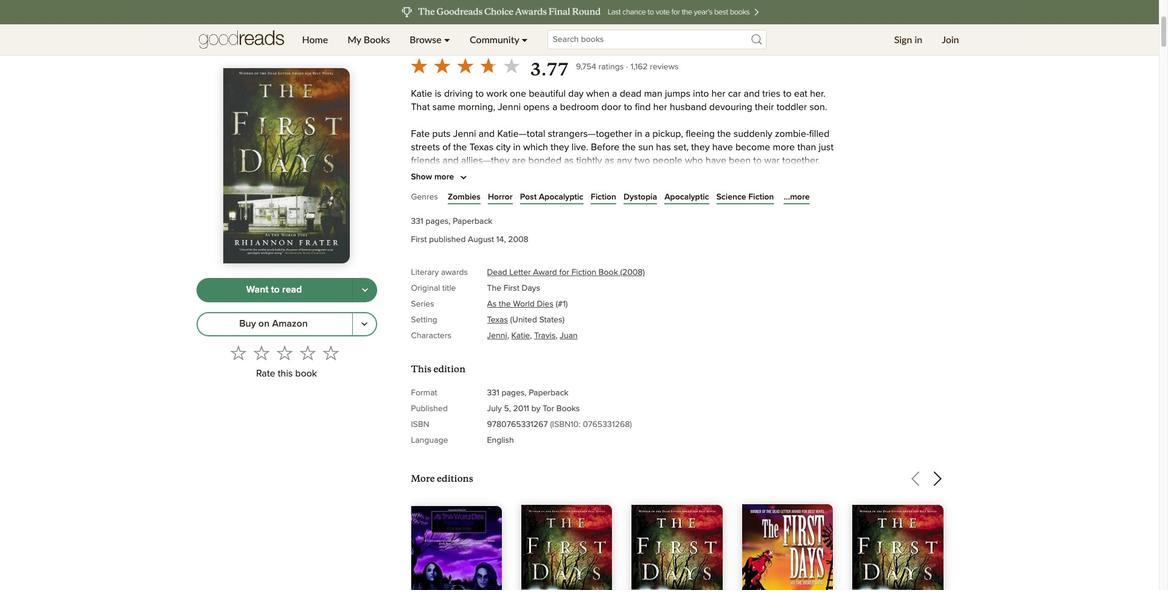 Task type: vqa. For each thing, say whether or not it's contained in the screenshot.
the than to the left
yes



Task type: locate. For each thing, give the bounding box(es) containing it.
2 horizontal spatial ,
[[556, 332, 558, 340]]

jenni down the morning,
[[453, 129, 476, 139]]

rate 5 out of 5 image
[[323, 345, 339, 361]]

fight,
[[488, 289, 509, 298]]

when up the door
[[586, 89, 610, 99]]

the up any
[[622, 142, 636, 152]]

is down whatever
[[767, 289, 774, 298]]

the down fight,
[[499, 300, 511, 308]]

when right up
[[593, 289, 616, 298]]

331 pages, paperback up published
[[411, 217, 493, 226]]

rate 2 out of 5 image
[[254, 345, 270, 361]]

katie down son, on the right of page
[[695, 195, 716, 205]]

1,162
[[631, 63, 648, 71]]

, left travis
[[530, 332, 532, 340]]

paperback up tor
[[529, 389, 569, 397]]

of down alive.
[[446, 302, 454, 312]]

to
[[475, 89, 484, 99], [783, 89, 792, 99], [624, 102, 632, 112], [753, 155, 762, 165], [553, 182, 562, 192], [596, 235, 604, 245], [600, 249, 609, 258], [827, 275, 835, 285], [271, 285, 280, 295], [411, 289, 419, 298]]

a
[[411, 235, 417, 245]]

her down the man on the right top of the page
[[653, 102, 667, 112]]

dead
[[620, 89, 642, 99]]

post
[[520, 193, 537, 201]]

1 vertical spatial one
[[488, 249, 504, 258]]

texas left the (
[[487, 316, 508, 324]]

1 horizontal spatial by
[[762, 235, 772, 245]]

5,
[[504, 405, 511, 413]]

end up run,
[[477, 275, 494, 285]]

1 horizontal spatial more
[[773, 142, 795, 152]]

apocalyptic
[[539, 193, 583, 201], [664, 193, 709, 201]]

run,
[[466, 289, 485, 298]]

1 horizontal spatial apocalyptic
[[664, 193, 709, 201]]

fiction down discovers
[[748, 193, 774, 201]]

opens
[[523, 102, 550, 112]]

husband
[[670, 102, 707, 112]]

texas up horror
[[489, 182, 513, 192]]

, left katie link
[[507, 332, 509, 340]]

jenni inside 'during their cross-texas odyssey to find and rescue jenni's oldest son, jenni discovers the joy of watching a zombie's head explode when she shoots its brains out. katie learns that she's a terrific tactician—and a pretty good shot.'
[[714, 182, 737, 192]]

0 vertical spatial one
[[510, 89, 526, 99]]

pages, up the chance
[[426, 217, 451, 226]]

1 vertical spatial 331 pages, paperback
[[487, 389, 569, 397]]

2 , from the left
[[530, 332, 532, 340]]

texas ( united states )
[[487, 316, 565, 324]]

streets
[[411, 142, 440, 152]]

0 vertical spatial books
[[364, 33, 390, 45]]

1 vertical spatial 331
[[487, 389, 499, 397]]

literary
[[411, 268, 439, 277]]

one inside katie is driving to work one beautiful day when a dead man jumps into her car and tries to eat her. that same morning, jenni opens a bedroom door to find her husband devouring their toddler son.
[[510, 89, 526, 99]]

1 ▾ from the left
[[444, 33, 450, 45]]

1 horizontal spatial pages,
[[502, 389, 527, 397]]

0 vertical spatial people
[[653, 155, 683, 165]]

0 horizontal spatial is
[[435, 89, 442, 99]]

None search field
[[538, 30, 776, 49]]

end down stay
[[427, 302, 444, 312]]

0 vertical spatial their
[[755, 102, 774, 112]]

0 horizontal spatial 331
[[411, 217, 423, 226]]

pages,
[[426, 217, 451, 226], [502, 389, 527, 397]]

2 as from the left
[[605, 155, 614, 165]]

days
[[522, 284, 540, 293]]

331 pages, paperback
[[411, 217, 493, 226], [487, 389, 569, 397]]

more inside button
[[434, 173, 454, 182]]

0 vertical spatial is
[[435, 89, 442, 99]]

1 horizontal spatial paperback
[[529, 389, 569, 397]]

one right work
[[510, 89, 526, 99]]

puts up streets
[[432, 129, 451, 139]]

more up during
[[434, 173, 454, 182]]

0 vertical spatial by
[[762, 235, 772, 245]]

world
[[513, 300, 535, 308]]

book
[[599, 268, 618, 277]]

on right buy
[[258, 319, 270, 329]]

1 vertical spatial by
[[531, 405, 540, 413]]

0 horizontal spatial first
[[411, 235, 427, 244]]

puts up hundred at the left top of the page
[[499, 235, 518, 245]]

9,754 ratings and 1,162 reviews figure
[[576, 59, 679, 74]]

average rating of 3.77 stars. figure
[[407, 54, 576, 81]]

when inside katie is driving to work one beautiful day when a dead man jumps into her car and tries to eat her. that same morning, jenni opens a bedroom door to find her husband devouring their toddler son.
[[586, 89, 610, 99]]

1 vertical spatial texas
[[489, 182, 513, 192]]

first right the
[[504, 284, 519, 293]]

they down (2008)
[[619, 289, 637, 298]]

as
[[487, 300, 497, 308]]

1 horizontal spatial than
[[797, 142, 816, 152]]

1 apocalyptic from the left
[[539, 193, 583, 201]]

by left tor
[[531, 405, 540, 413]]

0 horizontal spatial world.
[[473, 302, 499, 312]]

title
[[442, 284, 456, 293]]

original title
[[411, 284, 456, 293]]

head
[[500, 195, 521, 205]]

oldest
[[665, 182, 691, 192]]

is inside it looks like the end of the world. but katie and jenni and many others will do whatever they have to to stay alive. run, fight, pick each other up when they stumble, fall in love…anything is possible at the end of the world.
[[767, 289, 774, 298]]

0 horizontal spatial by
[[531, 405, 540, 413]]

dystopia link
[[624, 191, 657, 203]]

1 horizontal spatial 331
[[487, 389, 499, 397]]

paperback up first published august 14, 2008
[[453, 217, 493, 226]]

0 horizontal spatial end
[[427, 302, 444, 312]]

1 horizontal spatial ▾
[[522, 33, 528, 45]]

▾ right frater
[[522, 33, 528, 45]]

0 horizontal spatial apocalyptic
[[539, 193, 583, 201]]

1 horizontal spatial books
[[556, 405, 580, 413]]

1 horizontal spatial their
[[755, 102, 774, 112]]

1 vertical spatial books
[[556, 405, 580, 413]]

two
[[635, 155, 650, 165]]

0 horizontal spatial people
[[545, 249, 575, 258]]

read
[[282, 285, 302, 295]]

0 horizontal spatial more
[[434, 173, 454, 182]]

0 horizontal spatial find
[[564, 182, 580, 192]]

is up same
[[435, 89, 442, 99]]

join link
[[932, 24, 969, 55]]

book cover image
[[742, 504, 833, 590], [521, 505, 612, 590], [632, 505, 723, 590], [852, 505, 943, 590], [411, 506, 502, 590]]

1 vertical spatial first
[[504, 284, 519, 293]]

▾
[[444, 33, 450, 45], [522, 33, 528, 45]]

1 vertical spatial their
[[442, 182, 461, 192]]

pickup,
[[653, 129, 683, 139]]

world. down run,
[[473, 302, 499, 312]]

of down fortified
[[659, 249, 667, 258]]

2 ▾ from the left
[[522, 33, 528, 45]]

more
[[411, 473, 435, 484]]

0 horizontal spatial one
[[488, 249, 504, 258]]

katie inside katie is driving to work one beautiful day when a dead man jumps into her car and tries to eat her. that same morning, jenni opens a bedroom door to find her husband devouring their toddler son.
[[411, 89, 432, 99]]

man
[[644, 89, 662, 99]]

the up setting
[[411, 302, 425, 312]]

my
[[347, 33, 361, 45]]

they down fleeing at the right of page
[[691, 142, 710, 152]]

0 horizontal spatial her
[[653, 102, 667, 112]]

(#1)
[[556, 300, 568, 308]]

katie inside it looks like the end of the world. but katie and jenni and many others will do whatever they have to to stay alive. run, fight, pick each other up when they stumble, fall in love…anything is possible at the end of the world.
[[569, 275, 590, 285]]

1 vertical spatial her
[[653, 102, 667, 112]]

they
[[551, 142, 569, 152], [691, 142, 710, 152], [782, 275, 801, 285], [619, 289, 637, 298]]

community
[[470, 33, 519, 45]]

1 horizontal spatial her
[[711, 89, 726, 99]]

characters
[[411, 332, 452, 340]]

juan
[[560, 332, 578, 340]]

0 vertical spatial have
[[712, 142, 733, 152]]

odyssey
[[516, 182, 551, 192]]

dead letter award for fiction book (2008)
[[487, 268, 645, 277]]

1 vertical spatial end
[[427, 302, 444, 312]]

0 horizontal spatial ▾
[[444, 33, 450, 45]]

1 vertical spatial more
[[434, 173, 454, 182]]

1 horizontal spatial first
[[504, 284, 519, 293]]

setting
[[411, 316, 437, 324]]

at
[[814, 289, 822, 298]]

0 horizontal spatial on
[[258, 319, 270, 329]]

books up (isbn10: at left bottom
[[556, 405, 580, 413]]

find down the man on the right top of the page
[[635, 102, 651, 112]]

0 vertical spatial 331
[[411, 217, 423, 226]]

fortified
[[658, 235, 691, 245]]

home image
[[199, 24, 284, 55]]

jumps
[[665, 89, 690, 99]]

stumble,
[[640, 289, 676, 298]]

fiction down cling
[[572, 268, 596, 277]]

sun
[[638, 142, 654, 152]]

to inside button
[[271, 285, 280, 295]]

have up been
[[712, 142, 733, 152]]

vote in the final round of the 2023 goodreads choice awards image
[[137, 0, 1022, 24]]

filled
[[809, 129, 830, 139]]

a inside fate puts jenni and katie—total strangers—together in a pickup, fleeing the suddenly zombie-filled streets of the texas city in which they live. before the sun has set, they have become more than just friends and allies—they are bonded as tightly as any two people who have been to war together.
[[645, 129, 650, 139]]

2 vertical spatial have
[[803, 275, 824, 285]]

jenni inside it looks like the end of the world. but katie and jenni and many others will do whatever they have to to stay alive. run, fight, pick each other up when they stumble, fall in love…anything is possible at the end of the world.
[[611, 275, 634, 285]]

buy on amazon
[[239, 319, 308, 329]]

1 horizontal spatial world.
[[523, 275, 549, 285]]

morning,
[[458, 102, 495, 112]]

the left road
[[558, 235, 572, 245]]

dies
[[537, 300, 553, 308]]

and up allies—they
[[479, 129, 495, 139]]

this
[[278, 368, 293, 378]]

of right 'joy'
[[814, 182, 822, 192]]

▾ inside community ▾ link
[[522, 33, 528, 45]]

katie up up
[[569, 275, 590, 285]]

rate 1 out of 5 image
[[231, 345, 246, 361]]

browse
[[410, 33, 442, 45]]

learns
[[718, 195, 744, 205]]

of inside a chance encounter puts them on the road to an isolated, fortified town, besieged by zombies, where fewer than one hundred people cling to the shreds of civilization.
[[659, 249, 667, 258]]

more down zombie-
[[773, 142, 795, 152]]

0 vertical spatial find
[[635, 102, 651, 112]]

as down before
[[605, 155, 614, 165]]

the
[[717, 129, 731, 139], [453, 142, 467, 152], [622, 142, 636, 152], [782, 182, 796, 192], [558, 235, 572, 245], [611, 249, 625, 258], [461, 275, 475, 285], [507, 275, 521, 285], [499, 300, 511, 308], [411, 302, 425, 312], [457, 302, 471, 312]]

where
[[411, 249, 438, 258]]

people down has
[[653, 155, 683, 165]]

1 horizontal spatial ,
[[530, 332, 532, 340]]

juan link
[[560, 332, 578, 340]]

rhiannon frater link
[[411, 30, 531, 47]]

on inside buy on amazon link
[[258, 319, 270, 329]]

their down 'tries'
[[755, 102, 774, 112]]

first up the where
[[411, 235, 427, 244]]

331 up july
[[487, 389, 499, 397]]

1 vertical spatial when
[[561, 195, 584, 205]]

pages, up 5,
[[502, 389, 527, 397]]

jenni down texas link
[[487, 332, 507, 340]]

book title: the first days element
[[411, 0, 579, 23]]

texas link
[[487, 316, 508, 324]]

that
[[747, 195, 763, 205]]

find up post apocalyptic
[[564, 182, 580, 192]]

1 horizontal spatial as
[[605, 155, 614, 165]]

katie—total
[[497, 129, 545, 139]]

0 horizontal spatial pages,
[[426, 217, 451, 226]]

1 horizontal spatial on
[[544, 235, 555, 245]]

brains
[[648, 195, 674, 205]]

1 horizontal spatial people
[[653, 155, 683, 165]]

whatever
[[740, 275, 780, 285]]

, left juan link at left
[[556, 332, 558, 340]]

▾ inside browse ▾ link
[[444, 33, 450, 45]]

of right streets
[[442, 142, 451, 152]]

than up together.
[[797, 142, 816, 152]]

goodreads author image
[[519, 30, 531, 43]]

on inside a chance encounter puts them on the road to an isolated, fortified town, besieged by zombies, where fewer than one hundred people cling to the shreds of civilization.
[[544, 235, 555, 245]]

0 vertical spatial more
[[773, 142, 795, 152]]

she
[[587, 195, 602, 205]]

as down live.
[[564, 155, 574, 165]]

the up run,
[[461, 275, 475, 285]]

0 horizontal spatial as
[[564, 155, 574, 165]]

the up pick
[[507, 275, 521, 285]]

0 vertical spatial than
[[797, 142, 816, 152]]

texas up allies—they
[[469, 142, 493, 152]]

is
[[435, 89, 442, 99], [767, 289, 774, 298]]

they up 'possible'
[[782, 275, 801, 285]]

discovers
[[739, 182, 780, 192]]

1 as from the left
[[564, 155, 574, 165]]

and up show more button
[[443, 155, 459, 165]]

0 horizontal spatial puts
[[432, 129, 451, 139]]

than down "encounter"
[[467, 249, 485, 258]]

people up the for
[[545, 249, 575, 258]]

a down zombie's
[[473, 209, 478, 219]]

one down 14,
[[488, 249, 504, 258]]

0 horizontal spatial their
[[442, 182, 461, 192]]

world. up each
[[523, 275, 549, 285]]

more
[[773, 142, 795, 152], [434, 173, 454, 182]]

by left zombies,
[[762, 235, 772, 245]]

have inside it looks like the end of the world. but katie and jenni and many others will do whatever they have to to stay alive. run, fight, pick each other up when they stumble, fall in love…anything is possible at the end of the world.
[[803, 275, 824, 285]]

1 horizontal spatial puts
[[499, 235, 518, 245]]

when inside 'during their cross-texas odyssey to find and rescue jenni's oldest son, jenni discovers the joy of watching a zombie's head explode when she shoots its brains out. katie learns that she's a terrific tactician—and a pretty good shot.'
[[561, 195, 584, 205]]

the up ...more
[[782, 182, 796, 192]]

1 vertical spatial than
[[467, 249, 485, 258]]

post apocalyptic link
[[520, 191, 583, 203]]

her.
[[810, 89, 826, 99]]

1 horizontal spatial end
[[477, 275, 494, 285]]

an
[[607, 235, 617, 245]]

1 vertical spatial people
[[545, 249, 575, 258]]

1 horizontal spatial find
[[635, 102, 651, 112]]

jenni down work
[[498, 102, 521, 112]]

who
[[685, 155, 703, 165]]

jenni down "shreds"
[[611, 275, 634, 285]]

1 horizontal spatial is
[[767, 289, 774, 298]]

and up she
[[583, 182, 599, 192]]

▾ right browse
[[444, 33, 450, 45]]

she's
[[766, 195, 787, 205]]

0 vertical spatial when
[[586, 89, 610, 99]]

1 vertical spatial puts
[[499, 235, 518, 245]]

1 , from the left
[[507, 332, 509, 340]]

1 vertical spatial is
[[767, 289, 774, 298]]

fiction down rescue
[[591, 193, 616, 201]]

have up at at the right of the page
[[803, 275, 824, 285]]

books right my
[[364, 33, 390, 45]]

apocalyptic down oldest
[[664, 193, 709, 201]]

her left car
[[711, 89, 726, 99]]

their
[[755, 102, 774, 112], [442, 182, 461, 192]]

331 up a
[[411, 217, 423, 226]]

0 horizontal spatial ,
[[507, 332, 509, 340]]

jenni link
[[487, 332, 507, 340]]

0 horizontal spatial paperback
[[453, 217, 493, 226]]

a up sun
[[645, 129, 650, 139]]

1 horizontal spatial one
[[510, 89, 526, 99]]

0 vertical spatial world.
[[523, 275, 549, 285]]

have right who
[[706, 155, 726, 165]]

rating 3.77 out of 5 image
[[407, 54, 523, 77]]

...more button
[[784, 191, 810, 203]]

on right them
[[544, 235, 555, 245]]

the inside 'during their cross-texas odyssey to find and rescue jenni's oldest son, jenni discovers the joy of watching a zombie's head explode when she shoots its brains out. katie learns that she's a terrific tactician—and a pretty good shot.'
[[782, 182, 796, 192]]

their up zombies
[[442, 182, 461, 192]]

0 horizontal spatial than
[[467, 249, 485, 258]]

published
[[429, 235, 466, 244]]

top genres for this book element
[[411, 190, 963, 209]]

rate this book element
[[196, 341, 377, 383]]

apocalyptic up shot.
[[539, 193, 583, 201]]

0 vertical spatial texas
[[469, 142, 493, 152]]

toddler
[[777, 102, 807, 112]]

and down cling
[[593, 275, 609, 285]]

are
[[512, 155, 526, 165]]

and up stumble,
[[637, 275, 653, 285]]

zombies,
[[774, 235, 812, 245]]

1 vertical spatial on
[[258, 319, 270, 329]]

katie link
[[511, 332, 530, 340]]

shoots
[[605, 195, 633, 205]]

1 vertical spatial pages,
[[502, 389, 527, 397]]

jenni up science
[[714, 182, 737, 192]]

they up bonded
[[551, 142, 569, 152]]

and right car
[[744, 89, 760, 99]]

in up are
[[513, 142, 521, 152]]

1 vertical spatial have
[[706, 155, 726, 165]]

katie up 'that'
[[411, 89, 432, 99]]

3.77
[[530, 59, 569, 80]]

0 vertical spatial on
[[544, 235, 555, 245]]

2 vertical spatial when
[[593, 289, 616, 298]]

0 vertical spatial puts
[[432, 129, 451, 139]]

1 vertical spatial find
[[564, 182, 580, 192]]

331 pages, paperback up july 5, 2011 by tor books
[[487, 389, 569, 397]]

other
[[554, 289, 577, 298]]

in right the fall
[[693, 289, 701, 298]]



Task type: describe. For each thing, give the bounding box(es) containing it.
when inside it looks like the end of the world. but katie and jenni and many others will do whatever they have to to stay alive. run, fight, pick each other up when they stumble, fall in love…anything is possible at the end of the world.
[[593, 289, 616, 298]]

the right fleeing at the right of page
[[717, 129, 731, 139]]

tor
[[543, 405, 554, 413]]

0 horizontal spatial books
[[364, 33, 390, 45]]

eat
[[794, 89, 808, 99]]

for
[[559, 268, 569, 277]]

to inside 'during their cross-texas odyssey to find and rescue jenni's oldest son, jenni discovers the joy of watching a zombie's head explode when she shoots its brains out. katie learns that she's a terrific tactician—and a pretty good shot.'
[[553, 182, 562, 192]]

awards
[[441, 268, 468, 277]]

ratings
[[599, 63, 624, 71]]

fate
[[411, 129, 430, 139]]

rate
[[256, 368, 275, 378]]

1 vertical spatial paperback
[[529, 389, 569, 397]]

tries
[[762, 89, 781, 99]]

0 vertical spatial paperback
[[453, 217, 493, 226]]

of inside fate puts jenni and katie—total strangers—together in a pickup, fleeing the suddenly zombie-filled streets of the texas city in which they live. before the sun has set, they have become more than just friends and allies—they are bonded as tightly as any two people who have been to war together.
[[442, 142, 451, 152]]

that
[[411, 102, 430, 112]]

science fiction link
[[716, 191, 774, 203]]

2 vertical spatial texas
[[487, 316, 508, 324]]

the down an
[[611, 249, 625, 258]]

son,
[[694, 182, 711, 192]]

any
[[617, 155, 632, 165]]

0 vertical spatial pages,
[[426, 217, 451, 226]]

1 vertical spatial world.
[[473, 302, 499, 312]]

a up tactician—and
[[452, 195, 457, 205]]

9780765331267
[[487, 420, 548, 429]]

road
[[574, 235, 594, 245]]

0 vertical spatial her
[[711, 89, 726, 99]]

▾ for community ▾
[[522, 33, 528, 45]]

their inside katie is driving to work one beautiful day when a dead man jumps into her car and tries to eat her. that same morning, jenni opens a bedroom door to find her husband devouring their toddler son.
[[755, 102, 774, 112]]

beautiful
[[529, 89, 566, 99]]

during their cross-texas odyssey to find and rescue jenni's oldest son, jenni discovers the joy of watching a zombie's head explode when she shoots its brains out. katie learns that she's a terrific tactician—and a pretty good shot.
[[411, 182, 824, 219]]

their inside 'during their cross-texas odyssey to find and rescue jenni's oldest son, jenni discovers the joy of watching a zombie's head explode when she shoots its brains out. katie learns that she's a terrific tactician—and a pretty good shot.'
[[442, 182, 461, 192]]

looks
[[419, 275, 441, 285]]

(2008)
[[620, 268, 645, 277]]

science
[[716, 193, 746, 201]]

people inside fate puts jenni and katie—total strangers—together in a pickup, fleeing the suddenly zombie-filled streets of the texas city in which they live. before the sun has set, they have become more than just friends and allies—they are bonded as tightly as any two people who have been to war together.
[[653, 155, 683, 165]]

its
[[635, 195, 645, 205]]

shreds
[[628, 249, 656, 258]]

isbn
[[411, 420, 429, 429]]

friends
[[411, 155, 440, 165]]

editions
[[437, 473, 473, 484]]

stay
[[422, 289, 439, 298]]

▾ for browse ▾
[[444, 33, 450, 45]]

suddenly
[[734, 129, 772, 139]]

award
[[533, 268, 557, 277]]

join
[[942, 33, 959, 45]]

puts inside fate puts jenni and katie—total strangers—together in a pickup, fleeing the suddenly zombie-filled streets of the texas city in which they live. before the sun has set, they have become more than just friends and allies—they are bonded as tightly as any two people who have been to war together.
[[432, 129, 451, 139]]

katie is driving to work one beautiful day when a dead man jumps into her car and tries to eat her. that same morning, jenni opens a bedroom door to find her husband devouring their toddler son.
[[411, 89, 830, 112]]

rate 4 out of 5 image
[[300, 345, 316, 361]]

jenni inside fate puts jenni and katie—total strangers—together in a pickup, fleeing the suddenly zombie-filled streets of the texas city in which they live. before the sun has set, they have become more than just friends and allies—they are bonded as tightly as any two people who have been to war together.
[[453, 129, 476, 139]]

others
[[681, 275, 708, 285]]

of inside 'during their cross-texas odyssey to find and rescue jenni's oldest son, jenni discovers the joy of watching a zombie's head explode when she shoots its brains out. katie learns that she's a terrific tactician—and a pretty good shot.'
[[814, 182, 822, 192]]

than inside a chance encounter puts them on the road to an isolated, fortified town, besieged by zombies, where fewer than one hundred people cling to the shreds of civilization.
[[467, 249, 485, 258]]

cling
[[578, 249, 598, 258]]

texas inside fate puts jenni and katie—total strangers—together in a pickup, fleeing the suddenly zombie-filled streets of the texas city in which they live. before the sun has set, they have become more than just friends and allies—they are bonded as tightly as any two people who have been to war together.
[[469, 142, 493, 152]]

reviews
[[650, 63, 679, 71]]

civilization.
[[670, 249, 716, 258]]

war
[[764, 155, 780, 165]]

explode
[[524, 195, 558, 205]]

book
[[295, 368, 317, 378]]

day
[[568, 89, 584, 99]]

rating 0 out of 5 group
[[227, 341, 343, 364]]

like
[[444, 275, 459, 285]]

zombie-
[[775, 129, 809, 139]]

katie inside 'during their cross-texas odyssey to find and rescue jenni's oldest son, jenni discovers the joy of watching a zombie's head explode when she shoots its brains out. katie learns that she's a terrific tactician—and a pretty good shot.'
[[695, 195, 716, 205]]

in up sun
[[635, 129, 642, 139]]

up
[[579, 289, 590, 298]]

post apocalyptic
[[520, 193, 583, 201]]

jenni inside katie is driving to work one beautiful day when a dead man jumps into her car and tries to eat her. that same morning, jenni opens a bedroom door to find her husband devouring their toddler son.
[[498, 102, 521, 112]]

in inside it looks like the end of the world. but katie and jenni and many others will do whatever they have to to stay alive. run, fight, pick each other up when they stumble, fall in love…anything is possible at the end of the world.
[[693, 289, 701, 298]]

than inside fate puts jenni and katie—total strangers—together in a pickup, fleeing the suddenly zombie-filled streets of the texas city in which they live. before the sun has set, they have become more than just friends and allies—they are bonded as tightly as any two people who have been to war together.
[[797, 142, 816, 152]]

a up the door
[[612, 89, 617, 99]]

0 vertical spatial first
[[411, 235, 427, 244]]

the first days
[[487, 284, 540, 293]]

apocalyptic inside post apocalyptic link
[[539, 193, 583, 201]]

become
[[735, 142, 770, 152]]

show
[[411, 173, 432, 182]]

edition
[[433, 363, 465, 375]]

fleeing
[[686, 129, 715, 139]]

and inside 'during their cross-texas odyssey to find and rescue jenni's oldest son, jenni discovers the joy of watching a zombie's head explode when she shoots its brains out. katie learns that she's a terrific tactician—and a pretty good shot.'
[[583, 182, 599, 192]]

a down beautiful
[[552, 102, 558, 112]]

one inside a chance encounter puts them on the road to an isolated, fortified town, besieged by zombies, where fewer than one hundred people cling to the shreds of civilization.
[[488, 249, 504, 258]]

9780765331267 (isbn10: 0765331268)
[[487, 420, 632, 429]]

a right she's
[[790, 195, 795, 205]]

this edition
[[411, 363, 465, 375]]

0 vertical spatial end
[[477, 275, 494, 285]]

people inside a chance encounter puts them on the road to an isolated, fortified town, besieged by zombies, where fewer than one hundred people cling to the shreds of civilization.
[[545, 249, 575, 258]]

more inside fate puts jenni and katie—total strangers—together in a pickup, fleeing the suddenly zombie-filled streets of the texas city in which they live. before the sun has set, they have become more than just friends and allies—they are bonded as tightly as any two people who have been to war together.
[[773, 142, 795, 152]]

english
[[487, 436, 514, 445]]

katie down united
[[511, 332, 530, 340]]

of up fight,
[[496, 275, 505, 285]]

rate 3 out of 5 image
[[277, 345, 293, 361]]

door
[[601, 102, 621, 112]]

buy
[[239, 319, 256, 329]]

fate puts jenni and katie—total strangers—together in a pickup, fleeing the suddenly zombie-filled streets of the texas city in which they live. before the sun has set, they have become more than just friends and allies—they are bonded as tightly as any two people who have been to war together.
[[411, 129, 834, 165]]

it
[[411, 275, 416, 285]]

chance
[[420, 235, 451, 245]]

9,754 ratings
[[576, 63, 624, 71]]

first published august 14, 2008
[[411, 235, 529, 244]]

)
[[562, 316, 565, 324]]

bonded
[[528, 155, 562, 165]]

and inside katie is driving to work one beautiful day when a dead man jumps into her car and tries to eat her. that same morning, jenni opens a bedroom door to find her husband devouring their toddler son.
[[744, 89, 760, 99]]

possible
[[776, 289, 812, 298]]

my books
[[347, 33, 390, 45]]

is inside katie is driving to work one beautiful day when a dead man jumps into her car and tries to eat her. that same morning, jenni opens a bedroom door to find her husband devouring their toddler son.
[[435, 89, 442, 99]]

joy
[[799, 182, 811, 192]]

0765331268)
[[583, 420, 632, 429]]

jenni , katie , travis , juan
[[487, 332, 578, 340]]

3 , from the left
[[556, 332, 558, 340]]

Search by book title or ISBN text field
[[547, 30, 766, 49]]

bedroom
[[560, 102, 599, 112]]

rescue
[[601, 182, 630, 192]]

the down alive.
[[457, 302, 471, 312]]

into
[[693, 89, 709, 99]]

find inside katie is driving to work one beautiful day when a dead man jumps into her car and tries to eat her. that same morning, jenni opens a bedroom door to find her husband devouring their toddler son.
[[635, 102, 651, 112]]

puts inside a chance encounter puts them on the road to an isolated, fortified town, besieged by zombies, where fewer than one hundred people cling to the shreds of civilization.
[[499, 235, 518, 245]]

august
[[468, 235, 494, 244]]

tactician—and
[[411, 209, 471, 219]]

by inside a chance encounter puts them on the road to an isolated, fortified town, besieged by zombies, where fewer than one hundred people cling to the shreds of civilization.
[[762, 235, 772, 245]]

out.
[[676, 195, 692, 205]]

during
[[411, 182, 440, 192]]

zombies
[[448, 193, 481, 201]]

genres
[[411, 193, 438, 201]]

0 vertical spatial 331 pages, paperback
[[411, 217, 493, 226]]

2 apocalyptic from the left
[[664, 193, 709, 201]]

july 5, 2011 by tor books
[[487, 405, 580, 413]]

has
[[656, 142, 671, 152]]

texas inside 'during their cross-texas odyssey to find and rescue jenni's oldest son, jenni discovers the joy of watching a zombie's head explode when she shoots its brains out. katie learns that she's a terrific tactician—and a pretty good shot.'
[[489, 182, 513, 192]]

in right "sign"
[[915, 33, 922, 45]]

set,
[[674, 142, 689, 152]]

14,
[[496, 235, 506, 244]]

allies—they
[[461, 155, 510, 165]]

it looks like the end of the world. but katie and jenni and many others will do whatever they have to to stay alive. run, fight, pick each other up when they stumble, fall in love…anything is possible at the end of the world.
[[411, 275, 835, 312]]

to inside fate puts jenni and katie—total strangers—together in a pickup, fleeing the suddenly zombie-filled streets of the texas city in which they live. before the sun has set, they have become more than just friends and allies—they are bonded as tightly as any two people who have been to war together.
[[753, 155, 762, 165]]

fiction link
[[591, 191, 616, 203]]

the up allies—they
[[453, 142, 467, 152]]

travis link
[[534, 332, 556, 340]]

as the world dies (#1)
[[487, 300, 568, 308]]

home link
[[292, 24, 338, 55]]

find inside 'during their cross-texas odyssey to find and rescue jenni's oldest son, jenni discovers the joy of watching a zombie's head explode when she shoots its brains out. katie learns that she's a terrific tactician—and a pretty good shot.'
[[564, 182, 580, 192]]

letter
[[509, 268, 531, 277]]

fiction inside science fiction link
[[748, 193, 774, 201]]

tightly
[[576, 155, 602, 165]]

sign
[[894, 33, 912, 45]]

language
[[411, 436, 448, 445]]

science fiction
[[716, 193, 774, 201]]



